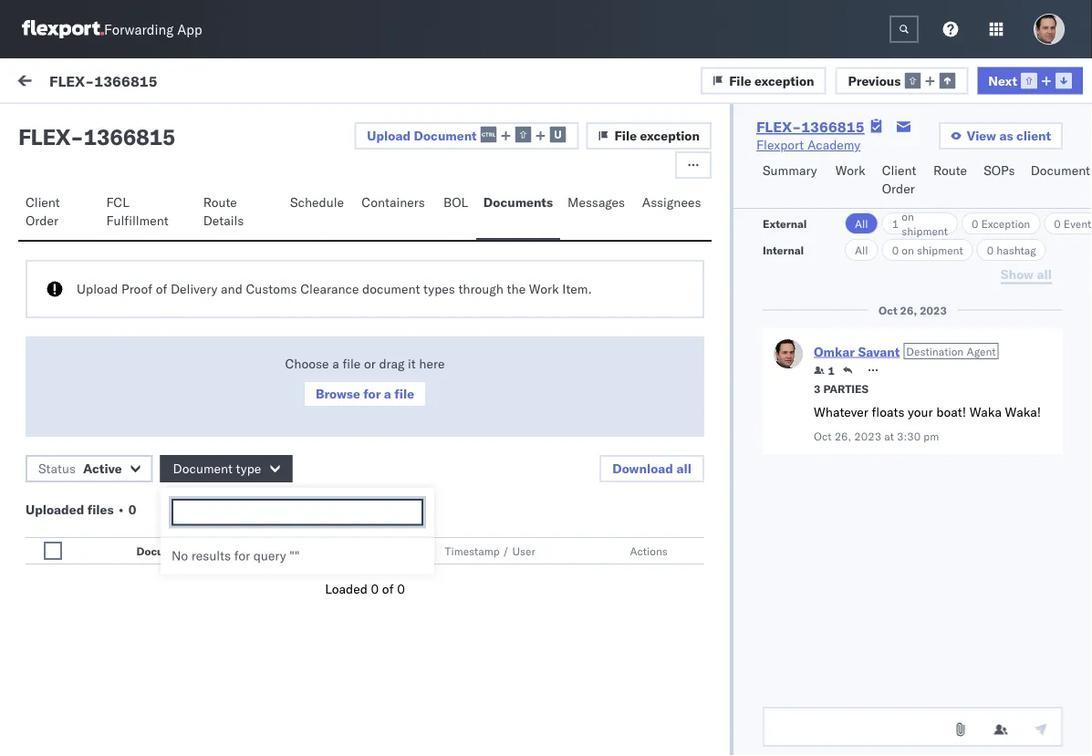 Task type: describe. For each thing, give the bounding box(es) containing it.
0 vertical spatial document
[[414, 127, 477, 143]]

external for external
[[763, 217, 807, 230]]

shipment for 1 on shipment
[[902, 224, 948, 238]]

sops
[[984, 162, 1015, 178]]

1366815 down forwarding
[[94, 71, 158, 90]]

exception: warehouse devan delay
[[58, 329, 273, 345]]

savant for oct 26, 2023, 2:44 pm pdt
[[130, 535, 170, 551]]

we are notifying you that your shipment, k devan has been delayed. this often occurs unloading cargo takes longer than expected. please note that this may impact your shipment's final delivery date. we appreciate your understanding and will update you with the status of your shipment as soon as possible.
[[55, 448, 344, 573]]

0 horizontal spatial file exception
[[615, 128, 700, 144]]

cargo
[[115, 485, 147, 500]]

academy
[[807, 137, 861, 153]]

delivery
[[171, 281, 217, 297]]

1 resize handle column header from the left
[[346, 152, 368, 719]]

your up with
[[251, 521, 276, 537]]

2023, for 2:44
[[423, 568, 459, 584]]

flex- right my
[[49, 71, 94, 90]]

route for route
[[933, 162, 967, 178]]

1 horizontal spatial you
[[234, 539, 254, 555]]

2 vertical spatial work
[[529, 281, 559, 297]]

uploaded
[[26, 502, 84, 518]]

oct inside whatever floats your boat! waka waka! oct 26, 2023 at 3:30 pm
[[814, 429, 832, 443]]

1 vertical spatial for
[[234, 548, 250, 564]]

3 parties button
[[814, 380, 869, 396]]

oct 26, 2023
[[879, 303, 947, 317]]

pdt for oct 26, 2023, 2:46 pm pdt
[[516, 221, 539, 237]]

oct for oct 26, 2023, 2:45 pm pdt
[[376, 331, 397, 347]]

savant up parties at the right
[[858, 343, 900, 359]]

0 vertical spatial file exception
[[729, 72, 814, 88]]

(0) for external (0)
[[80, 116, 104, 132]]

this
[[201, 466, 226, 482]]

∙
[[117, 502, 125, 518]]

exception
[[981, 217, 1030, 230]]

fcl fulfillment
[[106, 194, 169, 229]]

omkar for oct 26, 2023, 2:45 pm pdt
[[89, 298, 127, 314]]

partnership.
[[274, 384, 345, 400]]

on for 0
[[902, 243, 914, 257]]

loaded 0 of 0
[[325, 581, 405, 597]]

oct 26, 2023, 2:44 pm pdt
[[376, 568, 539, 584]]

1 / from the left
[[221, 544, 227, 558]]

external (0)
[[29, 116, 104, 132]]

shipment's
[[276, 503, 338, 519]]

all button for 1
[[845, 213, 878, 234]]

1 horizontal spatial as
[[203, 558, 217, 573]]

pdt for oct 26, 2023, 2:44 pm pdt
[[516, 568, 539, 584]]

pm for 2:46
[[493, 221, 512, 237]]

2 " from the left
[[295, 548, 300, 564]]

0 vertical spatial a
[[332, 356, 339, 372]]

status
[[308, 539, 344, 555]]

download all button
[[600, 455, 704, 483]]

import
[[135, 75, 174, 91]]

2023, for 2:46
[[423, 221, 459, 237]]

(0) for internal (0)
[[170, 116, 194, 132]]

1 vertical spatial schedule
[[223, 567, 280, 583]]

0 horizontal spatial customs
[[186, 229, 240, 245]]

please
[[55, 503, 93, 519]]

all for 0
[[855, 243, 868, 257]]

choose a file or drag it here
[[285, 356, 445, 372]]

item/shipment
[[920, 158, 995, 172]]

k
[[292, 448, 301, 464]]

1 flex- 458574 from the top
[[852, 331, 937, 347]]

pm for 2:45
[[493, 331, 512, 347]]

0 vertical spatial 2023
[[920, 303, 947, 317]]

0 horizontal spatial flex-1366815
[[49, 71, 158, 90]]

related work item/shipment
[[853, 158, 995, 172]]

2 / from the left
[[503, 544, 509, 558]]

flex- 2271801
[[852, 221, 945, 237]]

details
[[203, 213, 244, 229]]

boat!
[[936, 404, 966, 420]]

0 vertical spatial work
[[177, 75, 207, 91]]

flex- down at
[[852, 449, 890, 465]]

status active
[[38, 461, 122, 477]]

document for type
[[173, 461, 233, 477]]

loaded
[[325, 581, 368, 597]]

devan
[[197, 329, 235, 345]]

possible.
[[220, 558, 272, 573]]

import work button
[[128, 58, 214, 108]]

and inside we are notifying you that your shipment, k devan has been delayed. this often occurs unloading cargo takes longer than expected. please note that this may impact your shipment's final delivery date. we appreciate your understanding and will update you with the status of your shipment as soon as possible.
[[142, 539, 164, 555]]

flex- up 'flexport'
[[756, 118, 801, 136]]

forwarding app link
[[22, 20, 202, 38]]

fcl
[[106, 194, 129, 210]]

user
[[512, 544, 535, 558]]

files
[[87, 502, 114, 518]]

0 horizontal spatial client order button
[[18, 186, 99, 240]]

exception: for exception: unknown customs hold type
[[58, 229, 123, 245]]

26, for oct 26, 2023, 2:45 pm pdt
[[400, 331, 420, 347]]

than
[[224, 485, 251, 500]]

upload for upload document
[[367, 127, 411, 143]]

status
[[38, 461, 76, 477]]

proof
[[121, 281, 152, 297]]

delay:
[[283, 567, 320, 583]]

document type / filename button
[[133, 540, 408, 558]]

with
[[258, 539, 282, 555]]

1 horizontal spatial client order button
[[875, 154, 926, 208]]

upload proof of delivery and customs clearance document types through the work item.
[[77, 281, 592, 297]]

1 vertical spatial customs
[[246, 281, 297, 297]]

active
[[83, 461, 122, 477]]

your inside whatever floats your boat! waka waka! oct 26, 2023 at 3:30 pm
[[908, 404, 933, 420]]

oct 26, 2023, 2:45 pm pdt
[[376, 331, 539, 347]]

messages
[[568, 194, 625, 210]]

of for loaded
[[382, 581, 394, 597]]

1 on shipment
[[892, 209, 948, 238]]

recovery)
[[155, 567, 220, 583]]

it
[[408, 356, 416, 372]]

(air
[[126, 567, 152, 583]]

contract
[[245, 366, 293, 382]]

1 vertical spatial that
[[125, 503, 149, 519]]

clearance
[[300, 281, 359, 297]]

2023, for 2:45
[[423, 331, 459, 347]]

browse for a file button
[[303, 380, 427, 408]]

related
[[853, 158, 890, 172]]

1366815 down import
[[83, 123, 175, 151]]

0 vertical spatial you
[[152, 448, 173, 464]]

internal for internal (0)
[[122, 116, 167, 132]]

your up this
[[203, 448, 228, 464]]

savant up notifying
[[130, 417, 170, 433]]

hold
[[243, 229, 272, 245]]

whatever floats your boat! waka waka! oct 26, 2023 at 3:30 pm
[[814, 404, 1041, 443]]

26, for oct 26, 2023
[[900, 303, 917, 317]]

1 horizontal spatial file
[[729, 72, 752, 88]]

expected.
[[254, 485, 311, 500]]

update
[[190, 539, 230, 555]]

delivery
[[84, 521, 129, 537]]

1 horizontal spatial flex-1366815
[[756, 118, 865, 136]]

next button
[[978, 67, 1083, 94]]

0 event
[[1054, 217, 1092, 230]]

final
[[55, 521, 80, 537]]

longer
[[185, 485, 221, 500]]

order for left client order button
[[26, 213, 58, 229]]

has
[[93, 466, 113, 482]]

destination
[[906, 344, 964, 358]]

impact
[[204, 503, 244, 519]]

omkar savant for oct 26, 2023, 2:45 pm pdt
[[89, 298, 170, 314]]

1 horizontal spatial the
[[507, 281, 526, 297]]

warehouse
[[126, 329, 194, 345]]

appreciate
[[187, 521, 248, 537]]

my work
[[18, 70, 99, 95]]

flex- left 1 on shipment
[[852, 221, 890, 237]]

flex- down the oct 26, 2023
[[852, 331, 890, 347]]

1 for 1
[[828, 364, 835, 377]]

all for 1
[[855, 217, 868, 230]]

import work
[[135, 75, 207, 91]]

savant for oct 26, 2023, 2:45 pm pdt
[[130, 298, 170, 314]]

next
[[988, 72, 1017, 88]]

3
[[814, 382, 821, 396]]

been
[[117, 466, 145, 482]]

1 horizontal spatial and
[[221, 281, 243, 297]]

here
[[419, 356, 445, 372]]

route details
[[203, 194, 244, 229]]

event
[[1064, 217, 1092, 230]]

shipment,
[[231, 448, 289, 464]]

oct for oct 26, 2023, 2:46 pm pdt
[[376, 221, 397, 237]]

client
[[1016, 128, 1051, 144]]

choose
[[285, 356, 329, 372]]

document type
[[173, 461, 261, 477]]

view as client button
[[939, 122, 1063, 150]]

2 horizontal spatial work
[[836, 162, 866, 178]]

delayed.
[[149, 466, 198, 482]]

documents for documents button to the left
[[483, 194, 553, 210]]

types
[[423, 281, 455, 297]]

1 vertical spatial exception
[[640, 128, 700, 144]]



Task type: locate. For each thing, give the bounding box(es) containing it.
savant down proof
[[130, 298, 170, 314]]

order down flex at the top
[[26, 213, 58, 229]]

client right work button
[[882, 162, 916, 178]]

assignees button
[[635, 186, 712, 240]]

waka
[[970, 404, 1002, 420]]

0 horizontal spatial the
[[286, 539, 304, 555]]

0 horizontal spatial 2023
[[854, 429, 882, 443]]

2023, up the here
[[423, 331, 459, 347]]

3 exception: from the top
[[58, 567, 123, 583]]

1 omkar savant from the top
[[89, 198, 170, 214]]

26, for oct 26, 2023, 2:46 pm pdt
[[400, 221, 420, 237]]

and down date. at the bottom left of the page
[[142, 539, 164, 555]]

1 horizontal spatial work
[[529, 281, 559, 297]]

1 all button from the top
[[845, 213, 878, 234]]

0 vertical spatial flex- 458574
[[852, 331, 937, 347]]

pdt right 2:46
[[516, 221, 539, 237]]

0 horizontal spatial a
[[332, 356, 339, 372]]

flex-1366815 down forwarding app link at the top of page
[[49, 71, 158, 90]]

1 vertical spatial internal
[[763, 243, 804, 257]]

2271801
[[890, 221, 945, 237]]

documents button up 0 event
[[1023, 154, 1092, 208]]

oct right 'loaded'
[[376, 568, 397, 584]]

1 vertical spatial a
[[384, 386, 391, 402]]

upload up containers
[[367, 127, 411, 143]]

flex-1366815 up the flexport academy
[[756, 118, 865, 136]]

we up will
[[165, 521, 183, 537]]

None checkbox
[[44, 542, 62, 560]]

pm right 2:45
[[493, 331, 512, 347]]

shipment down understanding
[[98, 558, 152, 573]]

2 vertical spatial exception:
[[58, 567, 123, 583]]

26, for oct 26, 2023, 2:44 pm pdt
[[400, 568, 420, 584]]

document
[[362, 281, 420, 297]]

26, down the 'whatever'
[[835, 429, 852, 443]]

1 vertical spatial file
[[615, 128, 637, 144]]

all down work button
[[855, 217, 868, 230]]

0 horizontal spatial as
[[155, 558, 169, 573]]

1 horizontal spatial order
[[882, 181, 915, 197]]

route down view
[[933, 162, 967, 178]]

1 vertical spatial we
[[165, 521, 183, 537]]

understanding
[[55, 539, 139, 555]]

we
[[55, 448, 73, 464], [165, 521, 183, 537]]

client order down flex at the top
[[26, 194, 60, 229]]

exception up flex-1366815 link
[[755, 72, 814, 88]]

exception: for exception: (air recovery) schedule delay:
[[58, 567, 123, 583]]

file
[[729, 72, 752, 88], [615, 128, 637, 144]]

/ down appreciate at the left bottom
[[221, 544, 227, 558]]

previous button
[[835, 67, 968, 94]]

1 2023, from the top
[[423, 221, 459, 237]]

0 vertical spatial schedule
[[290, 194, 344, 210]]

0 horizontal spatial we
[[55, 448, 73, 464]]

client order for the rightmost client order button
[[882, 162, 916, 197]]

your down understanding
[[70, 558, 95, 573]]

parties
[[823, 382, 869, 396]]

flex- 458574 down the oct 26, 2023
[[852, 331, 937, 347]]

order down related work item/shipment
[[882, 181, 915, 197]]

1 vertical spatial pdt
[[516, 331, 539, 347]]

0 horizontal spatial for
[[234, 548, 250, 564]]

order for the rightmost client order button
[[882, 181, 915, 197]]

2 vertical spatial 2023,
[[423, 568, 459, 584]]

omkar savant up unknown
[[89, 198, 170, 214]]

0 horizontal spatial file
[[615, 128, 637, 144]]

containers button
[[354, 186, 436, 240]]

1 up 0 on shipment
[[892, 217, 899, 230]]

oct up omkar savant destination agent
[[879, 303, 898, 317]]

actions
[[630, 544, 668, 558]]

contract partnership.
[[245, 366, 345, 400]]

of right 'loaded'
[[382, 581, 394, 597]]

0 vertical spatial file
[[343, 356, 361, 372]]

flex - 1366815
[[18, 123, 175, 151]]

as
[[999, 128, 1013, 144], [155, 558, 169, 573], [203, 558, 217, 573]]

4 omkar savant from the top
[[89, 535, 170, 551]]

2 vertical spatial shipment
[[98, 558, 152, 573]]

0 horizontal spatial order
[[26, 213, 58, 229]]

1 vertical spatial pm
[[493, 331, 512, 347]]

and right delivery
[[221, 281, 243, 297]]

0 vertical spatial documents
[[1031, 162, 1092, 178]]

(0) right flex at the top
[[80, 116, 104, 132]]

3 omkar savant from the top
[[89, 417, 170, 433]]

0 vertical spatial on
[[902, 209, 914, 223]]

document type button
[[160, 455, 292, 483]]

client down flex at the top
[[26, 194, 60, 210]]

savant left no
[[130, 535, 170, 551]]

you up delayed.
[[152, 448, 173, 464]]

schedule down filename
[[223, 567, 280, 583]]

are
[[76, 448, 95, 464]]

oct for oct 26, 2023
[[879, 303, 898, 317]]

item.
[[562, 281, 592, 297]]

savant for oct 26, 2023, 2:46 pm pdt
[[130, 198, 170, 214]]

0 horizontal spatial client order
[[26, 194, 60, 229]]

1 458574 from the top
[[890, 331, 937, 347]]

messages button
[[560, 186, 635, 240]]

0 exception
[[972, 217, 1030, 230]]

2 all from the top
[[855, 243, 868, 257]]

omkar for oct 26, 2023, 2:44 pm pdt
[[89, 535, 127, 551]]

file exception up assignees
[[615, 128, 700, 144]]

upload inside button
[[367, 127, 411, 143]]

1366815
[[94, 71, 158, 90], [801, 118, 865, 136], [83, 123, 175, 151]]

your down than
[[247, 503, 272, 519]]

1 horizontal spatial work
[[893, 158, 917, 172]]

pdt for oct 26, 2023, 2:45 pm pdt
[[516, 331, 539, 347]]

1 vertical spatial type
[[193, 544, 218, 558]]

0 horizontal spatial type
[[193, 544, 218, 558]]

external inside button
[[29, 116, 77, 132]]

0 vertical spatial that
[[176, 448, 199, 464]]

forwarding app
[[104, 21, 202, 38]]

1 vertical spatial document
[[173, 461, 233, 477]]

bol
[[444, 194, 468, 210]]

documents up 2:46
[[483, 194, 553, 210]]

0 vertical spatial external
[[29, 116, 77, 132]]

0 horizontal spatial documents button
[[476, 186, 560, 240]]

fcl fulfillment button
[[99, 186, 196, 240]]

this
[[152, 503, 174, 519]]

for down "or"
[[363, 386, 381, 402]]

oct 26, 2023, 2:46 pm pdt
[[376, 221, 539, 237]]

0 vertical spatial type
[[275, 229, 304, 245]]

omkar up the 1 button
[[814, 343, 855, 359]]

document for type
[[136, 544, 190, 558]]

1 horizontal spatial client order
[[882, 162, 916, 197]]

client order button up 1 on shipment
[[875, 154, 926, 208]]

type
[[275, 229, 304, 245], [193, 544, 218, 558]]

2 resize handle column header from the left
[[584, 152, 606, 719]]

2 exception: from the top
[[58, 329, 123, 345]]

0 horizontal spatial /
[[221, 544, 227, 558]]

no
[[172, 548, 188, 564]]

3 parties
[[814, 382, 869, 396]]

omkar down note
[[89, 535, 127, 551]]

client for the rightmost client order button
[[882, 162, 916, 178]]

omkar savant for oct 26, 2023, 2:46 pm pdt
[[89, 198, 170, 214]]

pm right the 2:44
[[493, 568, 512, 584]]

26, up the it
[[400, 331, 420, 347]]

upload for upload proof of delivery and customs clearance document types through the work item.
[[77, 281, 118, 297]]

as left no
[[155, 558, 169, 573]]

0 horizontal spatial (0)
[[80, 116, 104, 132]]

all button down work button
[[845, 213, 878, 234]]

all button
[[845, 213, 878, 234], [845, 239, 878, 261]]

browse
[[316, 386, 360, 402]]

1 (0) from the left
[[80, 116, 104, 132]]

1 horizontal spatial that
[[176, 448, 199, 464]]

type right hold
[[275, 229, 304, 245]]

1 horizontal spatial upload
[[367, 127, 411, 143]]

0 horizontal spatial exception
[[640, 128, 700, 144]]

resize handle column header
[[346, 152, 368, 719], [584, 152, 606, 719], [822, 152, 843, 719], [1059, 152, 1081, 719]]

savant up unknown
[[130, 198, 170, 214]]

exception up assignees
[[640, 128, 700, 144]]

0 horizontal spatial client
[[26, 194, 60, 210]]

documents down client
[[1031, 162, 1092, 178]]

omkar savant up notifying
[[89, 417, 170, 433]]

1 " from the left
[[289, 548, 295, 564]]

of right proof
[[156, 281, 167, 297]]

oct down the 'whatever'
[[814, 429, 832, 443]]

1 vertical spatial on
[[902, 243, 914, 257]]

document up longer
[[173, 461, 233, 477]]

0 on shipment
[[892, 243, 963, 257]]

0 horizontal spatial you
[[152, 448, 173, 464]]

view as client
[[967, 128, 1051, 144]]

1 pdt from the top
[[516, 221, 539, 237]]

shipment inside we are notifying you that your shipment, k devan has been delayed. this often occurs unloading cargo takes longer than expected. please note that this may impact your shipment's final delivery date. we appreciate your understanding and will update you with the status of your shipment as soon as possible.
[[98, 558, 152, 573]]

0 vertical spatial exception
[[755, 72, 814, 88]]

1 horizontal spatial 2023
[[920, 303, 947, 317]]

3 2023, from the top
[[423, 568, 459, 584]]

the inside we are notifying you that your shipment, k devan has been delayed. this often occurs unloading cargo takes longer than expected. please note that this may impact your shipment's final delivery date. we appreciate your understanding and will update you with the status of your shipment as soon as possible.
[[286, 539, 304, 555]]

1 vertical spatial work
[[836, 162, 866, 178]]

2 omkar savant from the top
[[89, 298, 170, 314]]

0 vertical spatial all
[[855, 217, 868, 230]]

4 resize handle column header from the left
[[1059, 152, 1081, 719]]

1 vertical spatial 458574
[[890, 449, 937, 465]]

3 pm from the top
[[493, 568, 512, 584]]

1 vertical spatial 2023
[[854, 429, 882, 443]]

0 vertical spatial file
[[729, 72, 752, 88]]

0
[[972, 217, 978, 230], [1054, 217, 1061, 230], [892, 243, 899, 257], [987, 243, 994, 257], [128, 502, 136, 518], [371, 581, 379, 597], [397, 581, 405, 597]]

exception: down proof
[[58, 329, 123, 345]]

1 horizontal spatial documents
[[1031, 162, 1092, 178]]

oct down containers
[[376, 221, 397, 237]]

exception: for exception: warehouse devan delay
[[58, 329, 123, 345]]

0 hashtag
[[987, 243, 1036, 257]]

1 vertical spatial client
[[26, 194, 60, 210]]

0 horizontal spatial and
[[142, 539, 164, 555]]

that right ∙
[[125, 503, 149, 519]]

1 exception: from the top
[[58, 229, 123, 245]]

2023 inside whatever floats your boat! waka waka! oct 26, 2023 at 3:30 pm
[[854, 429, 882, 443]]

the right with
[[286, 539, 304, 555]]

internal down import
[[122, 116, 167, 132]]

2023 up 'destination'
[[920, 303, 947, 317]]

2 (0) from the left
[[170, 116, 194, 132]]

a inside button
[[384, 386, 391, 402]]

2023
[[920, 303, 947, 317], [854, 429, 882, 443]]

customs down details at top left
[[186, 229, 240, 245]]

schedule inside button
[[290, 194, 344, 210]]

omkar savant button
[[814, 343, 900, 359]]

date.
[[132, 521, 162, 537]]

1 on from the top
[[902, 209, 914, 223]]

26, down containers
[[400, 221, 420, 237]]

as right view
[[999, 128, 1013, 144]]

1 vertical spatial shipment
[[917, 243, 963, 257]]

type inside button
[[193, 544, 218, 558]]

all button for 0
[[845, 239, 878, 261]]

0 vertical spatial the
[[507, 281, 526, 297]]

internal (0)
[[122, 116, 194, 132]]

0 horizontal spatial work
[[52, 70, 99, 95]]

route inside route details
[[203, 194, 237, 210]]

the right through
[[507, 281, 526, 297]]

your
[[908, 404, 933, 420], [203, 448, 228, 464], [247, 503, 272, 519], [251, 521, 276, 537], [70, 558, 95, 573]]

1 vertical spatial route
[[203, 194, 237, 210]]

0 vertical spatial and
[[221, 281, 243, 297]]

document down date. at the bottom left of the page
[[136, 544, 190, 558]]

1 horizontal spatial for
[[363, 386, 381, 402]]

None text field
[[890, 16, 919, 43], [178, 505, 422, 521], [763, 707, 1063, 747], [890, 16, 919, 43], [178, 505, 422, 521], [763, 707, 1063, 747]]

1 for 1 on shipment
[[892, 217, 899, 230]]

oct for oct 26, 2023, 2:44 pm pdt
[[376, 568, 397, 584]]

2 pm from the top
[[493, 331, 512, 347]]

resize handle column header right 3
[[822, 152, 843, 719]]

documents button
[[1023, 154, 1092, 208], [476, 186, 560, 240]]

458574 down 3:30
[[890, 449, 937, 465]]

3 pdt from the top
[[516, 568, 539, 584]]

timestamp
[[445, 544, 500, 558]]

flex-
[[49, 71, 94, 90], [756, 118, 801, 136], [852, 221, 890, 237], [852, 331, 890, 347], [852, 449, 890, 465]]

on inside 1 on shipment
[[902, 209, 914, 223]]

external for external (0)
[[29, 116, 77, 132]]

sops button
[[976, 154, 1023, 208]]

1 vertical spatial flex-1366815
[[756, 118, 865, 136]]

1 horizontal spatial external
[[763, 217, 807, 230]]

1 vertical spatial upload
[[77, 281, 118, 297]]

1 horizontal spatial of
[[156, 281, 167, 297]]

1 inside 1 on shipment
[[892, 217, 899, 230]]

client order for left client order button
[[26, 194, 60, 229]]

1 horizontal spatial internal
[[763, 243, 804, 257]]

omkar up notifying
[[89, 417, 127, 433]]

on down flex- 2271801
[[902, 243, 914, 257]]

browse for a file
[[316, 386, 414, 402]]

internal inside button
[[122, 116, 167, 132]]

all down flex- 2271801
[[855, 243, 868, 257]]

customs up delay
[[246, 281, 297, 297]]

1 vertical spatial 2023,
[[423, 331, 459, 347]]

exception: down understanding
[[58, 567, 123, 583]]

0 vertical spatial pm
[[493, 221, 512, 237]]

1 vertical spatial file
[[394, 386, 414, 402]]

route up details at top left
[[203, 194, 237, 210]]

resize handle column header right k
[[346, 152, 368, 719]]

1366815 up academy
[[801, 118, 865, 136]]

flex- 458574 down at
[[852, 449, 937, 465]]

1 horizontal spatial type
[[275, 229, 304, 245]]

note
[[96, 503, 122, 519]]

(0) down import work button at the top of page
[[170, 116, 194, 132]]

work up external (0)
[[52, 70, 99, 95]]

external down summary 'button'
[[763, 217, 807, 230]]

customs
[[186, 229, 240, 245], [246, 281, 297, 297]]

2 pdt from the top
[[516, 331, 539, 347]]

1 horizontal spatial file
[[394, 386, 414, 402]]

1 pm from the top
[[493, 221, 512, 237]]

external (0) button
[[22, 108, 115, 143]]

2 vertical spatial of
[[382, 581, 394, 597]]

0 vertical spatial customs
[[186, 229, 240, 245]]

omkar savant
[[89, 198, 170, 214], [89, 298, 170, 314], [89, 417, 170, 433], [89, 535, 170, 551]]

26, right 'loaded'
[[400, 568, 420, 584]]

shipment for 0 on shipment
[[917, 243, 963, 257]]

file exception up flex-1366815 link
[[729, 72, 814, 88]]

of for upload
[[156, 281, 167, 297]]

1 vertical spatial you
[[234, 539, 254, 555]]

on up 0 on shipment
[[902, 209, 914, 223]]

delay
[[239, 329, 273, 345]]

2 flex- 458574 from the top
[[852, 449, 937, 465]]

upload document
[[367, 127, 477, 143]]

0 vertical spatial work
[[52, 70, 99, 95]]

exception
[[755, 72, 814, 88], [640, 128, 700, 144]]

results
[[191, 548, 231, 564]]

1 vertical spatial order
[[26, 213, 58, 229]]

file left "or"
[[343, 356, 361, 372]]

pm for 2:44
[[493, 568, 512, 584]]

my
[[18, 70, 47, 95]]

file inside "browse for a file" button
[[394, 386, 414, 402]]

shipment inside 1 on shipment
[[902, 224, 948, 238]]

2023, down bol
[[423, 221, 459, 237]]

as inside button
[[999, 128, 1013, 144]]

summary
[[763, 162, 817, 178]]

omkar savant for oct 26, 2023, 2:44 pm pdt
[[89, 535, 170, 551]]

pm right 2:46
[[493, 221, 512, 237]]

2 2023, from the top
[[423, 331, 459, 347]]

client order button left fcl
[[18, 186, 99, 240]]

hashtag
[[997, 243, 1036, 257]]

document up bol
[[414, 127, 477, 143]]

work for related
[[893, 158, 917, 172]]

resize handle column header left the download
[[584, 152, 606, 719]]

1 horizontal spatial documents button
[[1023, 154, 1092, 208]]

1 vertical spatial all
[[855, 243, 868, 257]]

that
[[176, 448, 199, 464], [125, 503, 149, 519]]

0 vertical spatial exception:
[[58, 229, 123, 245]]

1 inside button
[[828, 364, 835, 377]]

1 vertical spatial all button
[[845, 239, 878, 261]]

1 vertical spatial external
[[763, 217, 807, 230]]

summary button
[[755, 154, 828, 208]]

1 all from the top
[[855, 217, 868, 230]]

flexport. image
[[22, 20, 104, 38]]

of inside we are notifying you that your shipment, k devan has been delayed. this often occurs unloading cargo takes longer than expected. please note that this may impact your shipment's final delivery date. we appreciate your understanding and will update you with the status of your shipment as soon as possible.
[[55, 558, 66, 573]]

1 horizontal spatial file exception
[[729, 72, 814, 88]]

all
[[676, 461, 692, 477]]

26, inside whatever floats your boat! waka waka! oct 26, 2023 at 3:30 pm
[[835, 429, 852, 443]]

2:44
[[462, 568, 490, 584]]

omkar for oct 26, 2023, 2:46 pm pdt
[[89, 198, 127, 214]]

through
[[458, 281, 504, 297]]

for
[[363, 386, 381, 402], [234, 548, 250, 564]]

you
[[152, 448, 173, 464], [234, 539, 254, 555]]

app
[[177, 21, 202, 38]]

26, up omkar savant destination agent
[[900, 303, 917, 317]]

2 on from the top
[[902, 243, 914, 257]]

work for my
[[52, 70, 99, 95]]

type
[[236, 461, 261, 477]]

2 458574 from the top
[[890, 449, 937, 465]]

2 all button from the top
[[845, 239, 878, 261]]

often
[[229, 466, 259, 482]]

client for left client order button
[[26, 194, 60, 210]]

2 vertical spatial document
[[136, 544, 190, 558]]

1 horizontal spatial customs
[[246, 281, 297, 297]]

client order right work button
[[882, 162, 916, 197]]

bol button
[[436, 186, 476, 240]]

unloading
[[55, 485, 112, 500]]

on for 1
[[902, 209, 914, 223]]

file exception button
[[701, 67, 826, 94], [701, 67, 826, 94], [586, 122, 712, 150], [586, 122, 712, 150]]

1 vertical spatial 1
[[828, 364, 835, 377]]

route for route details
[[203, 194, 237, 210]]

documents for the right documents button
[[1031, 162, 1092, 178]]

pm
[[493, 221, 512, 237], [493, 331, 512, 347], [493, 568, 512, 584]]

1 vertical spatial and
[[142, 539, 164, 555]]

shipment up 0 on shipment
[[902, 224, 948, 238]]

0 horizontal spatial of
[[55, 558, 66, 573]]

0 vertical spatial 2023,
[[423, 221, 459, 237]]

omkar
[[89, 198, 127, 214], [89, 298, 127, 314], [814, 343, 855, 359], [89, 417, 127, 433], [89, 535, 127, 551]]

route inside button
[[933, 162, 967, 178]]

a down drag
[[384, 386, 391, 402]]

pdt right 2:45
[[516, 331, 539, 347]]

type down appreciate at the left bottom
[[193, 544, 218, 558]]

flex
[[18, 123, 70, 151]]

flex-1366815 link
[[756, 118, 865, 136]]

shipment
[[902, 224, 948, 238], [917, 243, 963, 257], [98, 558, 152, 573]]

order
[[882, 181, 915, 197], [26, 213, 58, 229]]

internal for internal
[[763, 243, 804, 257]]

work button
[[828, 154, 875, 208]]

we up devan
[[55, 448, 73, 464]]

route
[[933, 162, 967, 178], [203, 194, 237, 210]]

the
[[507, 281, 526, 297], [286, 539, 304, 555]]

work left item. at the top right of the page
[[529, 281, 559, 297]]

3 resize handle column header from the left
[[822, 152, 843, 719]]

unknown
[[126, 229, 183, 245]]

for inside "browse for a file" button
[[363, 386, 381, 402]]

0 vertical spatial 458574
[[890, 331, 937, 347]]

1 horizontal spatial exception
[[755, 72, 814, 88]]

1 horizontal spatial we
[[165, 521, 183, 537]]

waka!
[[1005, 404, 1041, 420]]

1 horizontal spatial a
[[384, 386, 391, 402]]

flex-1366815
[[49, 71, 158, 90], [756, 118, 865, 136]]



Task type: vqa. For each thing, say whether or not it's contained in the screenshot.
2nd pdt
yes



